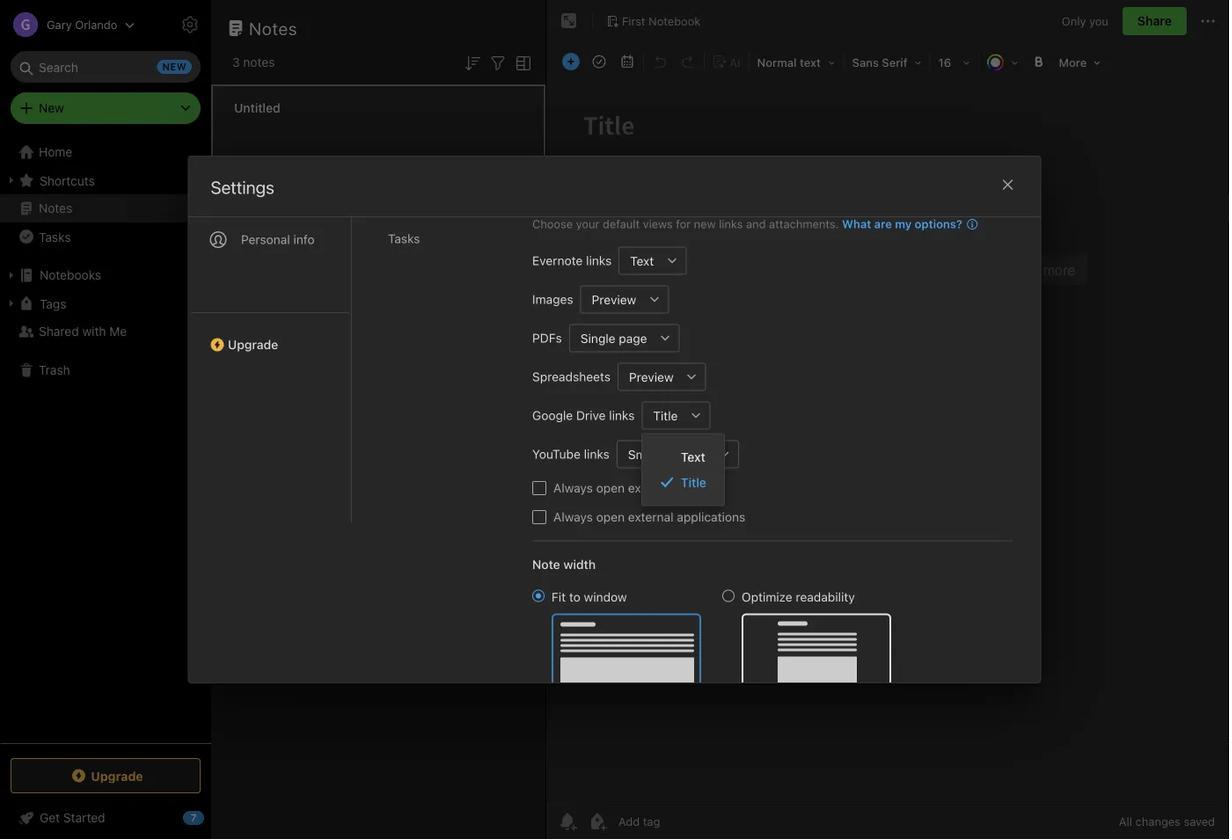 Task type: describe. For each thing, give the bounding box(es) containing it.
tasks inside tab
[[388, 231, 420, 246]]

readability
[[796, 590, 855, 605]]

3
[[232, 55, 240, 70]]

notebooks link
[[0, 261, 210, 290]]

0 vertical spatial notes
[[249, 18, 298, 38]]

Always open external applications checkbox
[[532, 510, 546, 525]]

what
[[842, 217, 871, 231]]

youtube
[[532, 447, 580, 462]]

title link
[[642, 470, 724, 495]]

views
[[643, 217, 673, 231]]

always for always open external applications
[[553, 510, 593, 525]]

google
[[532, 408, 573, 423]]

choose
[[532, 217, 573, 231]]

add tag image
[[587, 812, 608, 833]]

tags
[[40, 296, 66, 311]]

with
[[82, 324, 106, 339]]

you
[[1090, 14, 1109, 28]]

fit
[[551, 590, 566, 605]]

tasks tab
[[374, 224, 504, 253]]

expand note image
[[559, 11, 580, 32]]

me
[[109, 324, 127, 339]]

Choose default view option for Evernote links field
[[618, 247, 686, 275]]

only
[[1062, 14, 1087, 28]]

add a reminder image
[[557, 812, 578, 833]]

open for always open external files
[[596, 481, 625, 496]]

width
[[563, 558, 596, 572]]

title button
[[641, 402, 682, 430]]

evernote links
[[532, 253, 611, 268]]

notes
[[243, 55, 275, 70]]

is
[[261, 225, 271, 239]]

task image
[[587, 49, 612, 74]]

info
[[293, 232, 314, 247]]

1 horizontal spatial upgrade
[[228, 338, 278, 352]]

first
[[622, 14, 646, 27]]

insert image
[[558, 49, 584, 74]]

text link
[[642, 445, 724, 470]]

personal
[[241, 232, 290, 247]]

and
[[746, 217, 766, 231]]

expand notebooks image
[[4, 268, 18, 283]]

my
[[895, 217, 912, 231]]

optimize
[[742, 590, 792, 605]]

optimize readability
[[742, 590, 855, 605]]

Always open external files checkbox
[[532, 481, 546, 496]]

Note Editor text field
[[547, 84, 1230, 804]]

heading level image
[[751, 49, 842, 74]]

a
[[274, 225, 281, 239]]

attachments.
[[769, 217, 839, 231]]

Choose default view option for Google Drive links field
[[641, 402, 710, 430]]

Search text field
[[23, 51, 188, 83]]

home link
[[0, 138, 211, 166]]

preview button for images
[[580, 286, 641, 314]]

note window element
[[547, 0, 1230, 840]]

single page button
[[569, 324, 651, 353]]

test
[[284, 225, 306, 239]]

options?
[[915, 217, 962, 231]]

first notebook button
[[600, 9, 707, 33]]

settings
[[211, 177, 274, 198]]

preview for images
[[592, 292, 636, 307]]

trash link
[[0, 356, 210, 385]]

settings image
[[180, 14, 201, 35]]

expand tags image
[[4, 297, 18, 311]]

tasks inside button
[[39, 230, 71, 244]]

always open external applications
[[553, 510, 745, 525]]

just
[[234, 156, 255, 169]]

youtube links
[[532, 447, 609, 462]]

title inside dropdown list menu
[[681, 475, 707, 490]]

all
[[1119, 815, 1133, 829]]

always open external files
[[553, 481, 700, 496]]

shared
[[39, 324, 79, 339]]

shared with me link
[[0, 318, 210, 346]]

all changes saved
[[1119, 815, 1216, 829]]

tasks button
[[0, 223, 210, 251]]

Fit to window radio
[[532, 590, 544, 602]]

for
[[676, 217, 691, 231]]

tree containing home
[[0, 138, 211, 743]]

single
[[580, 331, 615, 346]]

what are my options?
[[842, 217, 962, 231]]



Task type: locate. For each thing, give the bounding box(es) containing it.
just now
[[234, 156, 279, 169]]

option group containing fit to window
[[532, 588, 891, 700]]

default
[[602, 217, 640, 231]]

your
[[576, 217, 599, 231]]

are
[[874, 217, 892, 231]]

window
[[584, 590, 627, 605]]

1 vertical spatial open
[[596, 510, 625, 525]]

Choose default view option for PDFs field
[[569, 324, 679, 353]]

0 vertical spatial external
[[628, 481, 673, 496]]

2 untitled from the top
[[234, 312, 280, 327]]

upgrade
[[228, 338, 278, 352], [91, 769, 143, 784]]

shared with me
[[39, 324, 127, 339]]

external down always open external files
[[628, 510, 673, 525]]

notes
[[249, 18, 298, 38], [39, 201, 72, 216]]

1 always from the top
[[553, 481, 593, 496]]

1 vertical spatial preview button
[[617, 363, 678, 391]]

preview inside choose default view option for images field
[[592, 292, 636, 307]]

1 vertical spatial text
[[681, 450, 706, 465]]

text down 'views'
[[630, 254, 654, 268]]

0 horizontal spatial tasks
[[39, 230, 71, 244]]

2 open from the top
[[596, 510, 625, 525]]

preview up single page
[[592, 292, 636, 307]]

0 vertical spatial upgrade button
[[189, 312, 351, 359]]

preview up title button
[[629, 370, 673, 384]]

preview button up title button
[[617, 363, 678, 391]]

1 vertical spatial title
[[681, 475, 707, 490]]

links down drive
[[584, 447, 609, 462]]

1 vertical spatial upgrade
[[91, 769, 143, 784]]

open up always open external applications
[[596, 481, 625, 496]]

preview for spreadsheets
[[629, 370, 673, 384]]

0 horizontal spatial notes
[[39, 201, 72, 216]]

1 horizontal spatial title
[[681, 475, 707, 490]]

untitled down personal
[[234, 312, 280, 327]]

Choose default view option for Spreadsheets field
[[617, 363, 706, 391]]

1 vertical spatial always
[[553, 510, 593, 525]]

changes
[[1136, 815, 1181, 829]]

0 vertical spatial title
[[653, 409, 678, 423]]

spreadsheets
[[532, 370, 610, 384]]

now
[[258, 156, 279, 169]]

untitled inside button
[[234, 312, 280, 327]]

always right 'always open external files' option
[[553, 481, 593, 496]]

1 horizontal spatial tasks
[[388, 231, 420, 246]]

0 vertical spatial always
[[553, 481, 593, 496]]

page
[[619, 331, 647, 346]]

open for always open external applications
[[596, 510, 625, 525]]

notes up notes at the left top of the page
[[249, 18, 298, 38]]

links down your
[[586, 253, 611, 268]]

title down the text link
[[681, 475, 707, 490]]

hello
[[234, 206, 264, 221]]

home
[[39, 145, 72, 159]]

external
[[628, 481, 673, 496], [628, 510, 673, 525]]

shortcuts
[[40, 173, 95, 188]]

saved
[[1184, 815, 1216, 829]]

tab list containing personal info
[[189, 57, 352, 523]]

notes down shortcuts
[[39, 201, 72, 216]]

shortcuts button
[[0, 166, 210, 195]]

drive
[[576, 408, 606, 423]]

0 vertical spatial preview button
[[580, 286, 641, 314]]

always
[[553, 481, 593, 496], [553, 510, 593, 525]]

text inside button
[[630, 254, 654, 268]]

single page
[[580, 331, 647, 346]]

applications
[[677, 510, 745, 525]]

0 horizontal spatial title
[[653, 409, 678, 423]]

font size image
[[933, 49, 977, 74]]

note width
[[532, 558, 596, 572]]

fit to window
[[551, 590, 627, 605]]

0 vertical spatial untitled
[[234, 101, 280, 115]]

pdfs
[[532, 331, 562, 345]]

links left and
[[719, 217, 743, 231]]

bold image
[[1027, 49, 1051, 74]]

external for files
[[628, 481, 673, 496]]

Choose default view option for Images field
[[580, 286, 669, 314]]

1 vertical spatial upgrade button
[[11, 759, 201, 794]]

1 vertical spatial untitled
[[234, 312, 280, 327]]

1 horizontal spatial text
[[681, 450, 706, 465]]

title inside button
[[653, 409, 678, 423]]

trash
[[39, 363, 70, 378]]

Choose default view option for YouTube links field
[[616, 441, 739, 469]]

open down always open external files
[[596, 510, 625, 525]]

0 horizontal spatial upgrade
[[91, 769, 143, 784]]

untitled down notes at the left top of the page
[[234, 101, 280, 115]]

preview button
[[580, 286, 641, 314], [617, 363, 678, 391]]

to
[[569, 590, 580, 605]]

dropdown list menu
[[642, 445, 724, 495]]

always for always open external files
[[553, 481, 593, 496]]

tab list
[[189, 57, 352, 523]]

share
[[1138, 14, 1172, 28]]

always right always open external applications option
[[553, 510, 593, 525]]

0 vertical spatial upgrade
[[228, 338, 278, 352]]

font family image
[[846, 49, 928, 74]]

1 vertical spatial external
[[628, 510, 673, 525]]

preview button for spreadsheets
[[617, 363, 678, 391]]

0 vertical spatial text
[[630, 254, 654, 268]]

links right drive
[[609, 408, 634, 423]]

preview inside choose default view option for spreadsheets field
[[629, 370, 673, 384]]

evernote
[[532, 253, 583, 268]]

preview
[[592, 292, 636, 307], [629, 370, 673, 384]]

notebook
[[649, 14, 701, 27]]

tags button
[[0, 290, 210, 318]]

files
[[677, 481, 700, 496]]

3 notes
[[232, 55, 275, 70]]

images
[[532, 292, 573, 307]]

preview button up single page button
[[580, 286, 641, 314]]

personal info
[[241, 232, 314, 247]]

note
[[532, 558, 560, 572]]

this is a test
[[234, 225, 306, 239]]

tree
[[0, 138, 211, 743]]

choose your default views for new links and attachments.
[[532, 217, 839, 231]]

None search field
[[23, 51, 188, 83]]

google drive links
[[532, 408, 634, 423]]

text button
[[618, 247, 658, 275]]

title
[[653, 409, 678, 423], [681, 475, 707, 490]]

notes link
[[0, 195, 210, 223]]

new
[[694, 217, 716, 231]]

new
[[39, 101, 64, 115]]

external up always open external applications
[[628, 481, 673, 496]]

text inside dropdown list menu
[[681, 450, 706, 465]]

option group
[[532, 588, 891, 700]]

external for applications
[[628, 510, 673, 525]]

2 external from the top
[[628, 510, 673, 525]]

calendar event image
[[615, 49, 640, 74]]

first notebook
[[622, 14, 701, 27]]

1 external from the top
[[628, 481, 673, 496]]

share button
[[1123, 7, 1187, 35]]

Optimize readability radio
[[722, 590, 734, 602]]

0 vertical spatial open
[[596, 481, 625, 496]]

more image
[[1053, 49, 1107, 74]]

1 untitled from the top
[[234, 101, 280, 115]]

new button
[[11, 92, 201, 124]]

text
[[630, 254, 654, 268], [681, 450, 706, 465]]

this
[[234, 225, 258, 239]]

untitled button
[[211, 296, 546, 401]]

links
[[719, 217, 743, 231], [586, 253, 611, 268], [609, 408, 634, 423], [584, 447, 609, 462]]

2 always from the top
[[553, 510, 593, 525]]

1 vertical spatial preview
[[629, 370, 673, 384]]

upgrade button
[[189, 312, 351, 359], [11, 759, 201, 794]]

untitled
[[234, 101, 280, 115], [234, 312, 280, 327]]

open
[[596, 481, 625, 496], [596, 510, 625, 525]]

1 open from the top
[[596, 481, 625, 496]]

1 horizontal spatial notes
[[249, 18, 298, 38]]

1 vertical spatial notes
[[39, 201, 72, 216]]

notes inside notes link
[[39, 201, 72, 216]]

0 vertical spatial preview
[[592, 292, 636, 307]]

font color image
[[981, 49, 1025, 74]]

close image
[[998, 174, 1019, 195]]

tasks
[[39, 230, 71, 244], [388, 231, 420, 246]]

title down choose default view option for spreadsheets field
[[653, 409, 678, 423]]

notebooks
[[40, 268, 101, 283]]

only you
[[1062, 14, 1109, 28]]

text up title link
[[681, 450, 706, 465]]

0 horizontal spatial text
[[630, 254, 654, 268]]



Task type: vqa. For each thing, say whether or not it's contained in the screenshot.
on inside the note window "element"
no



